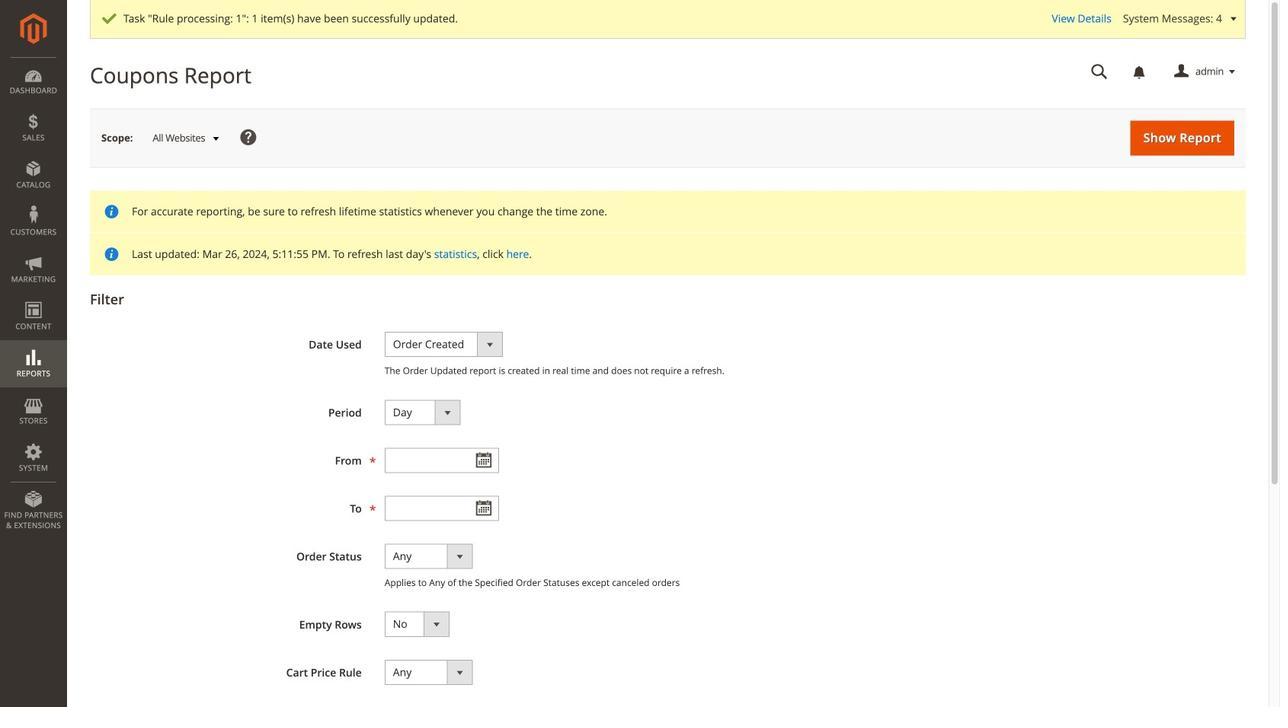 Task type: describe. For each thing, give the bounding box(es) containing it.
magento admin panel image
[[20, 13, 47, 44]]



Task type: locate. For each thing, give the bounding box(es) containing it.
None text field
[[385, 448, 499, 473], [385, 496, 499, 522], [385, 448, 499, 473], [385, 496, 499, 522]]

None text field
[[1081, 59, 1119, 85]]

menu bar
[[0, 57, 67, 539]]



Task type: vqa. For each thing, say whether or not it's contained in the screenshot.
menu bar
yes



